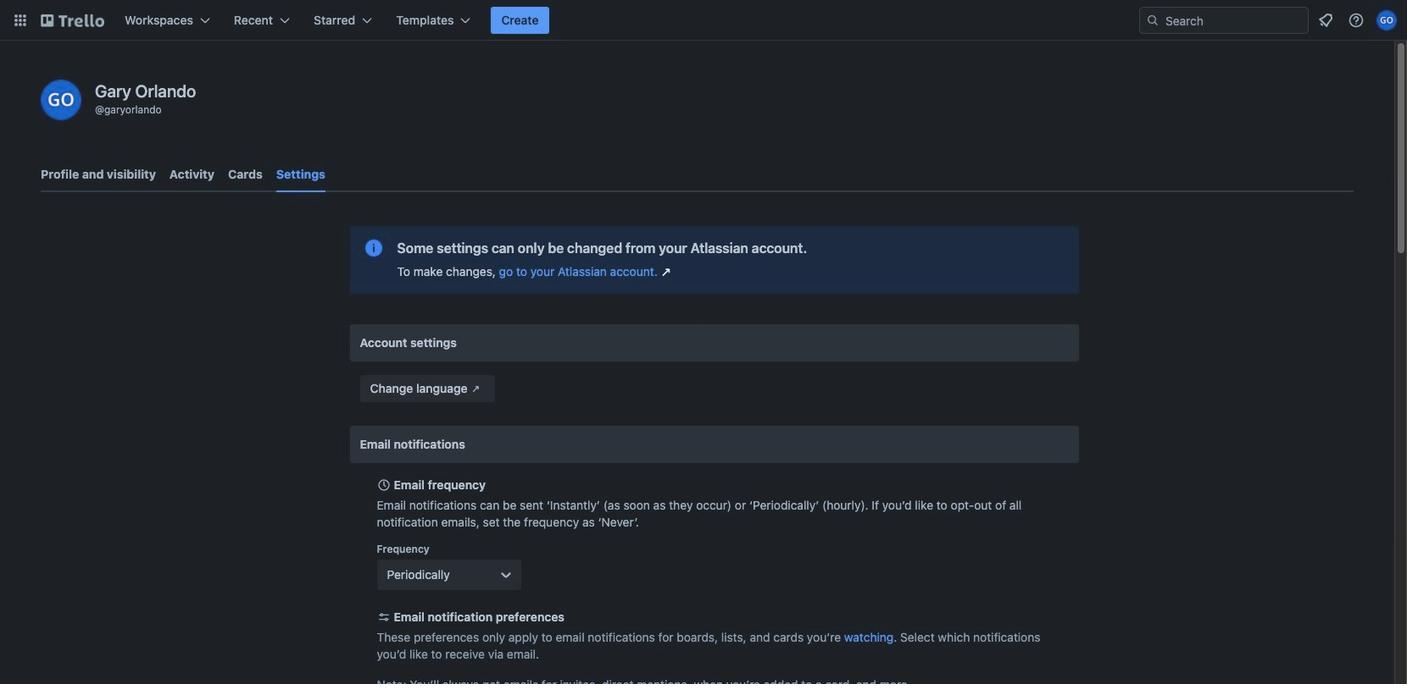 Task type: vqa. For each thing, say whether or not it's contained in the screenshot.
Greg Robinson (gregrobinson96) image to the middle
no



Task type: locate. For each thing, give the bounding box(es) containing it.
Search field
[[1160, 8, 1308, 32]]

gary orlando (garyorlando) image down back to home image
[[41, 80, 81, 120]]

0 horizontal spatial gary orlando (garyorlando) image
[[41, 80, 81, 120]]

gary orlando (garyorlando) image right open information menu image
[[1377, 10, 1397, 31]]

gary orlando (garyorlando) image inside primary element
[[1377, 10, 1397, 31]]

1 horizontal spatial gary orlando (garyorlando) image
[[1377, 10, 1397, 31]]

0 vertical spatial gary orlando (garyorlando) image
[[1377, 10, 1397, 31]]

primary element
[[0, 0, 1407, 41]]

1 vertical spatial gary orlando (garyorlando) image
[[41, 80, 81, 120]]

gary orlando (garyorlando) image
[[1377, 10, 1397, 31], [41, 80, 81, 120]]



Task type: describe. For each thing, give the bounding box(es) containing it.
open information menu image
[[1348, 12, 1365, 29]]

back to home image
[[41, 7, 104, 34]]

search image
[[1146, 14, 1160, 27]]

sm image
[[468, 381, 485, 398]]

0 notifications image
[[1316, 10, 1336, 31]]



